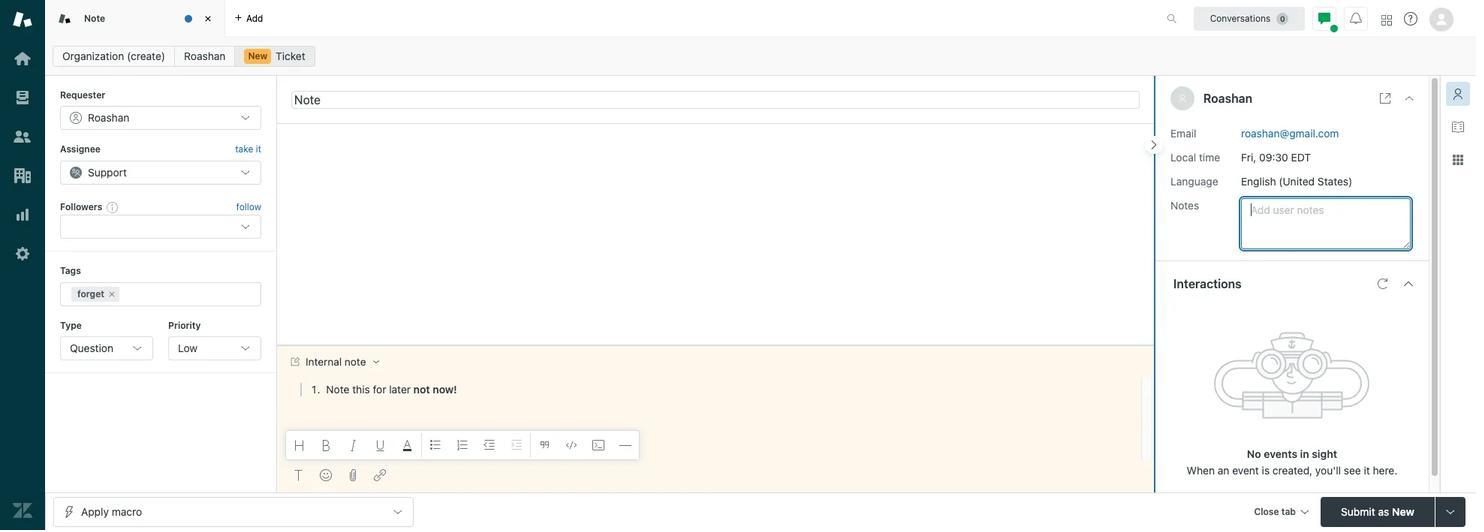 Task type: locate. For each thing, give the bounding box(es) containing it.
2 vertical spatial roashan
[[88, 111, 129, 124]]

for
[[373, 383, 386, 395]]

conversations button
[[1194, 6, 1305, 30]]

0 vertical spatial new
[[248, 50, 268, 62]]

admin image
[[13, 244, 32, 264]]

0 vertical spatial it
[[256, 144, 261, 155]]

now!
[[433, 383, 457, 395]]

main element
[[0, 0, 45, 530]]

notifications image
[[1350, 12, 1362, 24]]

note up organization
[[84, 13, 105, 24]]

fri,
[[1241, 151, 1257, 163]]

as
[[1379, 505, 1390, 518]]

english
[[1241, 175, 1276, 187]]

remove image
[[107, 290, 116, 299]]

apply macro
[[81, 505, 142, 518]]

1 horizontal spatial new
[[1392, 505, 1415, 518]]

take
[[235, 144, 253, 155]]

not
[[414, 383, 430, 395]]

take it
[[235, 144, 261, 155]]

new
[[248, 50, 268, 62], [1392, 505, 1415, 518]]

1 horizontal spatial note
[[326, 383, 350, 395]]

1 horizontal spatial roashan
[[184, 50, 226, 62]]

0 horizontal spatial new
[[248, 50, 268, 62]]

info on adding followers image
[[107, 201, 119, 213]]

follow
[[236, 201, 261, 213]]

close tab
[[1255, 506, 1296, 517]]

this
[[352, 383, 370, 395]]

new left the ticket
[[248, 50, 268, 62]]

get help image
[[1404, 12, 1418, 26]]

later
[[389, 383, 411, 395]]

follow button
[[236, 201, 261, 214]]

insert emojis image
[[320, 469, 332, 481]]

it right take
[[256, 144, 261, 155]]

headings image
[[294, 439, 306, 451]]

0 vertical spatial roashan
[[184, 50, 226, 62]]

horizontal rule (cmd shift l) image
[[620, 439, 632, 451]]

bold (cmd b) image
[[321, 439, 333, 451]]

no events in sight when an event is created, you'll see it here.
[[1187, 447, 1398, 477]]

1 vertical spatial note
[[326, 383, 350, 395]]

user image
[[1180, 95, 1186, 103]]

it
[[256, 144, 261, 155], [1364, 464, 1370, 477]]

note
[[84, 13, 105, 24], [326, 383, 350, 395]]

1 vertical spatial new
[[1392, 505, 1415, 518]]

0 horizontal spatial roashan
[[88, 111, 129, 124]]

add link (cmd k) image
[[374, 469, 386, 481]]

it right "see"
[[1364, 464, 1370, 477]]

is
[[1262, 464, 1270, 477]]

(create)
[[127, 50, 165, 62]]

local time
[[1171, 151, 1221, 163]]

followers element
[[60, 215, 261, 239]]

created,
[[1273, 464, 1313, 477]]

0 horizontal spatial it
[[256, 144, 261, 155]]

code span (ctrl shift 5) image
[[566, 439, 578, 451]]

0 vertical spatial note
[[84, 13, 105, 24]]

Subject field
[[291, 91, 1140, 109]]

1 vertical spatial it
[[1364, 464, 1370, 477]]

roashan right user icon
[[1204, 92, 1253, 105]]

local
[[1171, 151, 1197, 163]]

roashan down requester
[[88, 111, 129, 124]]

roashan down close image at the top left of the page
[[184, 50, 226, 62]]

here.
[[1373, 464, 1398, 477]]

tags
[[60, 265, 81, 277]]

numbered list (cmd shift 7) image
[[457, 439, 469, 451]]

note
[[345, 356, 366, 368]]

it inside take it button
[[256, 144, 261, 155]]

09:30
[[1260, 151, 1289, 163]]

apply
[[81, 505, 109, 518]]

fri, 09:30 edt
[[1241, 151, 1311, 163]]

bulleted list (cmd shift 8) image
[[430, 439, 442, 451]]

note tab
[[45, 0, 225, 38]]

question
[[70, 342, 113, 354]]

note left this
[[326, 383, 350, 395]]

note inside tab
[[84, 13, 105, 24]]

note inside text box
[[326, 383, 350, 395]]

new right as
[[1392, 505, 1415, 518]]

0 horizontal spatial note
[[84, 13, 105, 24]]

sight
[[1312, 447, 1338, 460]]

reporting image
[[13, 205, 32, 225]]

requester element
[[60, 106, 261, 130]]

an
[[1218, 464, 1230, 477]]

1 vertical spatial roashan
[[1204, 92, 1253, 105]]

roashan
[[184, 50, 226, 62], [1204, 92, 1253, 105], [88, 111, 129, 124]]

close image
[[201, 11, 216, 26]]

1 horizontal spatial it
[[1364, 464, 1370, 477]]

take it button
[[235, 142, 261, 158]]

in
[[1301, 447, 1310, 460]]

add button
[[225, 0, 272, 37]]

assignee element
[[60, 161, 261, 185]]



Task type: describe. For each thing, give the bounding box(es) containing it.
submit
[[1341, 505, 1376, 518]]

new inside secondary element
[[248, 50, 268, 62]]

priority
[[168, 320, 201, 331]]

customers image
[[13, 127, 32, 146]]

roashan inside secondary element
[[184, 50, 226, 62]]

low
[[178, 342, 198, 354]]

notes
[[1171, 199, 1200, 211]]

organization
[[62, 50, 124, 62]]

event
[[1233, 464, 1259, 477]]

no
[[1247, 447, 1262, 460]]

secondary element
[[45, 41, 1477, 71]]

user image
[[1178, 94, 1187, 103]]

customer context image
[[1453, 88, 1465, 100]]

ticket
[[276, 50, 305, 62]]

see
[[1344, 464, 1361, 477]]

decrease indent (cmd [) image
[[484, 439, 496, 451]]

events
[[1264, 447, 1298, 460]]

roashan link
[[174, 46, 235, 67]]

italic (cmd i) image
[[348, 439, 360, 451]]

zendesk products image
[[1382, 15, 1392, 25]]

knowledge image
[[1453, 121, 1465, 133]]

tabs tab list
[[45, 0, 1151, 38]]

question button
[[60, 336, 153, 360]]

zendesk support image
[[13, 10, 32, 29]]

note for note
[[84, 13, 105, 24]]

tab
[[1282, 506, 1296, 517]]

code block (ctrl shift 6) image
[[593, 439, 605, 451]]

format text image
[[293, 469, 305, 481]]

get started image
[[13, 49, 32, 68]]

(united
[[1279, 175, 1315, 187]]

button displays agent's chat status as online. image
[[1319, 12, 1331, 24]]

apps image
[[1453, 154, 1465, 166]]

internal note
[[306, 356, 366, 368]]

add
[[246, 12, 263, 24]]

internal note button
[[277, 346, 392, 377]]

organization (create)
[[62, 50, 165, 62]]

time
[[1199, 151, 1221, 163]]

conversations
[[1210, 12, 1271, 24]]

quote (cmd shift 9) image
[[539, 439, 551, 451]]

increase indent (cmd ]) image
[[511, 439, 523, 451]]

low button
[[168, 336, 261, 360]]

minimize composer image
[[710, 339, 722, 351]]

type
[[60, 320, 82, 331]]

close
[[1255, 506, 1279, 517]]

Internal note composer text field
[[284, 377, 1137, 409]]

english (united states)
[[1241, 175, 1353, 187]]

followers
[[60, 201, 102, 212]]

submit as new
[[1341, 505, 1415, 518]]

email
[[1171, 127, 1197, 139]]

organization (create) button
[[53, 46, 175, 67]]

internal
[[306, 356, 342, 368]]

requester
[[60, 89, 105, 101]]

it inside no events in sight when an event is created, you'll see it here.
[[1364, 464, 1370, 477]]

2 horizontal spatial roashan
[[1204, 92, 1253, 105]]

macro
[[112, 505, 142, 518]]

forget
[[77, 288, 104, 299]]

note this for later not now!
[[326, 383, 457, 395]]

views image
[[13, 88, 32, 107]]

when
[[1187, 464, 1215, 477]]

close image
[[1404, 92, 1416, 104]]

view more details image
[[1380, 92, 1392, 104]]

zendesk image
[[13, 501, 32, 520]]

edt
[[1291, 151, 1311, 163]]

add attachment image
[[347, 469, 359, 481]]

organizations image
[[13, 166, 32, 186]]

interactions
[[1174, 277, 1242, 290]]

roashan@gmail.com
[[1241, 127, 1339, 139]]

states)
[[1318, 175, 1353, 187]]

underline (cmd u) image
[[375, 439, 387, 451]]

assignee
[[60, 144, 101, 155]]

language
[[1171, 175, 1219, 187]]

Add user notes text field
[[1241, 198, 1411, 249]]

support
[[88, 166, 127, 179]]

note for note this for later not now!
[[326, 383, 350, 395]]

you'll
[[1316, 464, 1341, 477]]

roashan inside requester element
[[88, 111, 129, 124]]

close tab button
[[1248, 497, 1315, 529]]

displays possible ticket submission types image
[[1445, 506, 1457, 518]]



Task type: vqa. For each thing, say whether or not it's contained in the screenshot.
23
no



